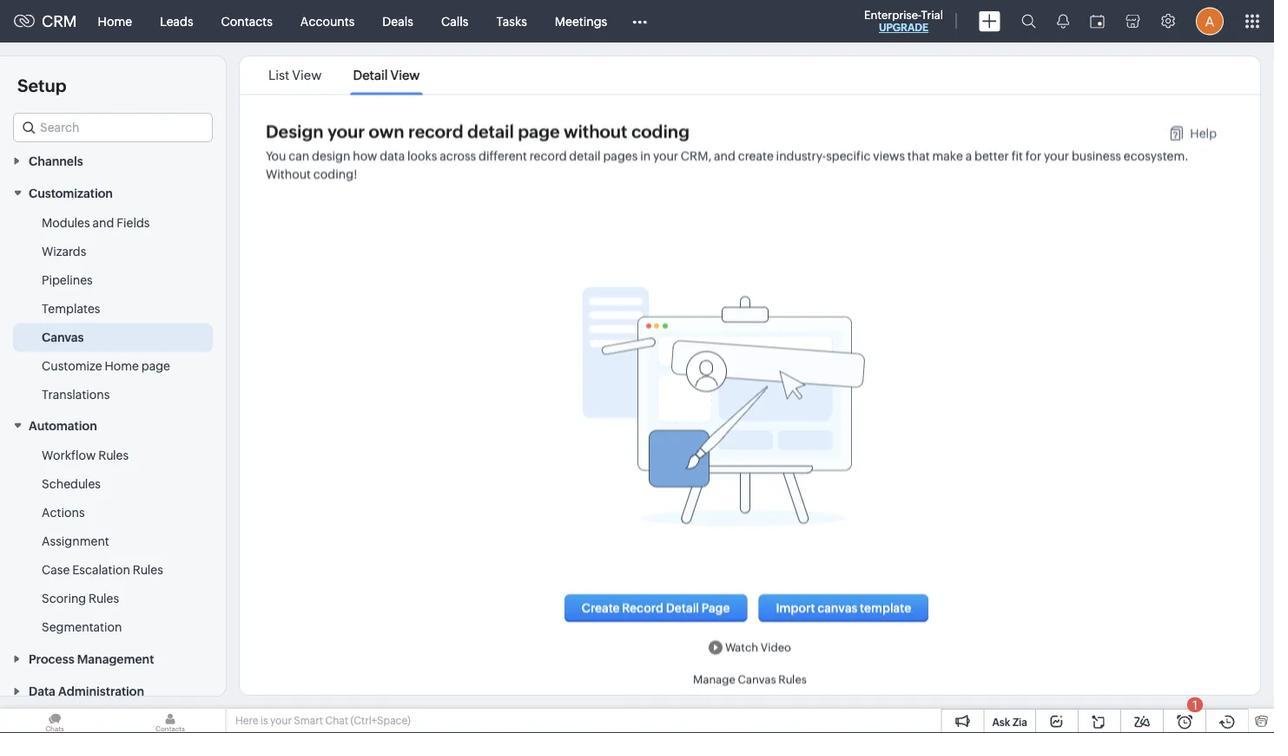 Task type: locate. For each thing, give the bounding box(es) containing it.
0 vertical spatial page
[[518, 121, 560, 141]]

accounts link
[[286, 0, 369, 42]]

rules inside workflow rules link
[[98, 449, 129, 463]]

rules down the case escalation rules link
[[89, 592, 119, 606]]

administration
[[58, 685, 144, 699]]

0 horizontal spatial view
[[292, 68, 322, 83]]

workflow rules
[[42, 449, 129, 463]]

0 vertical spatial detail
[[467, 121, 514, 141]]

and
[[714, 149, 736, 162], [92, 216, 114, 230]]

and left fields
[[92, 216, 114, 230]]

watch video
[[725, 641, 791, 654]]

without
[[564, 121, 628, 141]]

rules right escalation
[[133, 564, 163, 578]]

contacts image
[[116, 710, 225, 734]]

you
[[266, 149, 286, 162]]

and right crm,
[[714, 149, 736, 162]]

looks
[[407, 149, 437, 162]]

and inside customization region
[[92, 216, 114, 230]]

detail inside "button"
[[666, 601, 699, 615]]

None field
[[13, 113, 213, 142]]

detail down without
[[569, 149, 601, 162]]

1 horizontal spatial record
[[530, 149, 567, 162]]

canvas introduction image
[[508, 252, 940, 562]]

pipelines
[[42, 273, 93, 287]]

view right list
[[292, 68, 322, 83]]

home right crm
[[98, 14, 132, 28]]

0 vertical spatial and
[[714, 149, 736, 162]]

0 horizontal spatial detail
[[353, 68, 388, 83]]

case escalation rules
[[42, 564, 163, 578]]

manage canvas rules
[[693, 674, 807, 687]]

automation
[[29, 420, 97, 433]]

1 horizontal spatial and
[[714, 149, 736, 162]]

view down deals
[[390, 68, 420, 83]]

for
[[1026, 149, 1042, 162]]

2 view from the left
[[390, 68, 420, 83]]

channels
[[29, 154, 83, 168]]

is
[[260, 716, 268, 727]]

design
[[312, 149, 350, 162]]

signals element
[[1047, 0, 1080, 43]]

smart
[[294, 716, 323, 727]]

leads link
[[146, 0, 207, 42]]

translations
[[42, 388, 110, 402]]

data administration
[[29, 685, 144, 699]]

own
[[369, 121, 404, 141]]

create menu element
[[968, 0, 1011, 42]]

ecosystem.
[[1124, 149, 1189, 162]]

0 horizontal spatial detail
[[467, 121, 514, 141]]

scoring
[[42, 592, 86, 606]]

Other Modules field
[[621, 7, 659, 35]]

1
[[1193, 699, 1198, 713]]

1 horizontal spatial detail
[[666, 601, 699, 615]]

1 vertical spatial record
[[530, 149, 567, 162]]

create record detail page button
[[564, 595, 747, 622]]

record up 'looks'
[[408, 121, 464, 141]]

home
[[98, 14, 132, 28], [105, 359, 139, 373]]

escalation
[[72, 564, 130, 578]]

that
[[908, 149, 930, 162]]

1 horizontal spatial page
[[518, 121, 560, 141]]

canvas down templates link on the left top
[[42, 331, 84, 345]]

data
[[29, 685, 55, 699]]

canvas down watch video
[[738, 674, 776, 687]]

Search text field
[[14, 114, 212, 142]]

list view link
[[266, 68, 324, 83]]

record right different
[[530, 149, 567, 162]]

you can design how data looks across different record detail pages in your crm, and create industry-specific views that make a better fit for your business ecosystem. without coding!
[[266, 149, 1189, 181]]

canvas inside customization region
[[42, 331, 84, 345]]

calendar image
[[1090, 14, 1105, 28]]

meetings
[[555, 14, 607, 28]]

1 vertical spatial detail
[[666, 601, 699, 615]]

crm link
[[14, 12, 77, 30]]

1 vertical spatial page
[[141, 359, 170, 373]]

pipelines link
[[42, 272, 93, 289]]

page up different
[[518, 121, 560, 141]]

fit
[[1012, 149, 1023, 162]]

calls link
[[427, 0, 482, 42]]

1 horizontal spatial detail
[[569, 149, 601, 162]]

search image
[[1021, 14, 1036, 29]]

0 horizontal spatial record
[[408, 121, 464, 141]]

process
[[29, 653, 74, 666]]

chat
[[325, 716, 348, 727]]

customization region
[[0, 209, 226, 410]]

import canvas template button
[[759, 595, 929, 622]]

detail up 'own'
[[353, 68, 388, 83]]

0 horizontal spatial page
[[141, 359, 170, 373]]

a
[[966, 149, 972, 162]]

1 horizontal spatial canvas
[[738, 674, 776, 687]]

canvas
[[42, 331, 84, 345], [738, 674, 776, 687]]

0 vertical spatial canvas
[[42, 331, 84, 345]]

chats image
[[0, 710, 109, 734]]

list
[[253, 56, 436, 94]]

rules
[[98, 449, 129, 463], [133, 564, 163, 578], [89, 592, 119, 606], [779, 674, 807, 687]]

home right the customize
[[105, 359, 139, 373]]

1 view from the left
[[292, 68, 322, 83]]

1 vertical spatial home
[[105, 359, 139, 373]]

modules and fields
[[42, 216, 150, 230]]

profile image
[[1196, 7, 1224, 35]]

1 horizontal spatial view
[[390, 68, 420, 83]]

coding!
[[313, 167, 358, 181]]

coding
[[631, 121, 690, 141]]

setup
[[17, 76, 66, 96]]

detail up different
[[467, 121, 514, 141]]

manage
[[693, 674, 736, 687]]

your right 'in' on the right of the page
[[653, 149, 678, 162]]

0 horizontal spatial canvas
[[42, 331, 84, 345]]

page
[[518, 121, 560, 141], [141, 359, 170, 373]]

customization
[[29, 186, 113, 200]]

0 horizontal spatial and
[[92, 216, 114, 230]]

list
[[268, 68, 290, 83]]

specific
[[826, 149, 871, 162]]

ask zia
[[992, 717, 1028, 729]]

make
[[932, 149, 963, 162]]

page up automation "dropdown button" on the left of the page
[[141, 359, 170, 373]]

contacts
[[221, 14, 273, 28]]

detail left page
[[666, 601, 699, 615]]

fields
[[117, 216, 150, 230]]

rules down automation "dropdown button" on the left of the page
[[98, 449, 129, 463]]

workflow rules link
[[42, 447, 129, 465]]

(ctrl+space)
[[351, 716, 411, 727]]

1 vertical spatial detail
[[569, 149, 601, 162]]

record
[[408, 121, 464, 141], [530, 149, 567, 162]]

modules and fields link
[[42, 214, 150, 232]]

and inside you can design how data looks across different record detail pages in your crm, and create industry-specific views that make a better fit for your business ecosystem. without coding!
[[714, 149, 736, 162]]

industry-
[[776, 149, 826, 162]]

video
[[761, 641, 791, 654]]

automation region
[[0, 442, 226, 643]]

1 vertical spatial and
[[92, 216, 114, 230]]

can
[[289, 149, 309, 162]]

crm,
[[681, 149, 712, 162]]

wizards
[[42, 245, 86, 259]]

pages
[[603, 149, 638, 162]]



Task type: vqa. For each thing, say whether or not it's contained in the screenshot.
import canvas template button
yes



Task type: describe. For each thing, give the bounding box(es) containing it.
actions link
[[42, 505, 85, 522]]

customization button
[[0, 177, 226, 209]]

0 vertical spatial detail
[[353, 68, 388, 83]]

here
[[235, 716, 258, 727]]

process management
[[29, 653, 154, 666]]

templates
[[42, 302, 100, 316]]

home inside customization region
[[105, 359, 139, 373]]

view for detail view
[[390, 68, 420, 83]]

scoring rules
[[42, 592, 119, 606]]

record inside you can design how data looks across different record detail pages in your crm, and create industry-specific views that make a better fit for your business ecosystem. without coding!
[[530, 149, 567, 162]]

help
[[1190, 126, 1217, 140]]

management
[[77, 653, 154, 666]]

segmentation link
[[42, 619, 122, 637]]

schedules link
[[42, 476, 101, 493]]

templates link
[[42, 300, 100, 318]]

channels button
[[0, 144, 226, 177]]

schedules
[[42, 478, 101, 492]]

assignment
[[42, 535, 109, 549]]

list containing list view
[[253, 56, 436, 94]]

across
[[440, 149, 476, 162]]

rules down video
[[779, 674, 807, 687]]

your up design
[[327, 121, 365, 141]]

wizards link
[[42, 243, 86, 260]]

record
[[622, 601, 664, 615]]

template
[[860, 601, 911, 615]]

create
[[738, 149, 774, 162]]

view for list view
[[292, 68, 322, 83]]

here is your smart chat (ctrl+space)
[[235, 716, 411, 727]]

list view
[[268, 68, 322, 83]]

modules
[[42, 216, 90, 230]]

rules inside the case escalation rules link
[[133, 564, 163, 578]]

0 vertical spatial home
[[98, 14, 132, 28]]

ask
[[992, 717, 1010, 729]]

0 vertical spatial record
[[408, 121, 464, 141]]

rules inside scoring rules link
[[89, 592, 119, 606]]

signals image
[[1057, 14, 1069, 29]]

crm
[[42, 12, 77, 30]]

design your own record detail page without coding
[[266, 121, 690, 141]]

search element
[[1011, 0, 1047, 43]]

your right 'is'
[[270, 716, 292, 727]]

customize home page link
[[42, 358, 170, 375]]

translations link
[[42, 386, 110, 404]]

leads
[[160, 14, 193, 28]]

canvas link
[[42, 329, 84, 346]]

segmentation
[[42, 621, 122, 635]]

create menu image
[[979, 11, 1001, 32]]

detail view link
[[350, 68, 423, 83]]

actions
[[42, 506, 85, 520]]

case escalation rules link
[[42, 562, 163, 579]]

data
[[380, 149, 405, 162]]

import
[[776, 601, 815, 615]]

case
[[42, 564, 70, 578]]

accounts
[[300, 14, 355, 28]]

customize
[[42, 359, 102, 373]]

meetings link
[[541, 0, 621, 42]]

process management button
[[0, 643, 226, 675]]

detail inside you can design how data looks across different record detail pages in your crm, and create industry-specific views that make a better fit for your business ecosystem. without coding!
[[569, 149, 601, 162]]

deals link
[[369, 0, 427, 42]]

enterprise-trial upgrade
[[864, 8, 943, 33]]

page inside customization region
[[141, 359, 170, 373]]

watch
[[725, 641, 758, 654]]

tasks link
[[482, 0, 541, 42]]

tasks
[[496, 14, 527, 28]]

your right "for"
[[1044, 149, 1069, 162]]

trial
[[921, 8, 943, 21]]

better
[[975, 149, 1009, 162]]

create record detail page
[[582, 601, 730, 615]]

how
[[353, 149, 377, 162]]

views
[[873, 149, 905, 162]]

home link
[[84, 0, 146, 42]]

profile element
[[1186, 0, 1234, 42]]

zia
[[1013, 717, 1028, 729]]

workflow
[[42, 449, 96, 463]]

assignment link
[[42, 533, 109, 551]]

enterprise-
[[864, 8, 921, 21]]

upgrade
[[879, 22, 929, 33]]

1 vertical spatial canvas
[[738, 674, 776, 687]]

contacts link
[[207, 0, 286, 42]]

without
[[266, 167, 311, 181]]

calls
[[441, 14, 469, 28]]

customize home page
[[42, 359, 170, 373]]

create
[[582, 601, 620, 615]]

detail view
[[353, 68, 420, 83]]

data administration button
[[0, 675, 226, 708]]

design
[[266, 121, 324, 141]]



